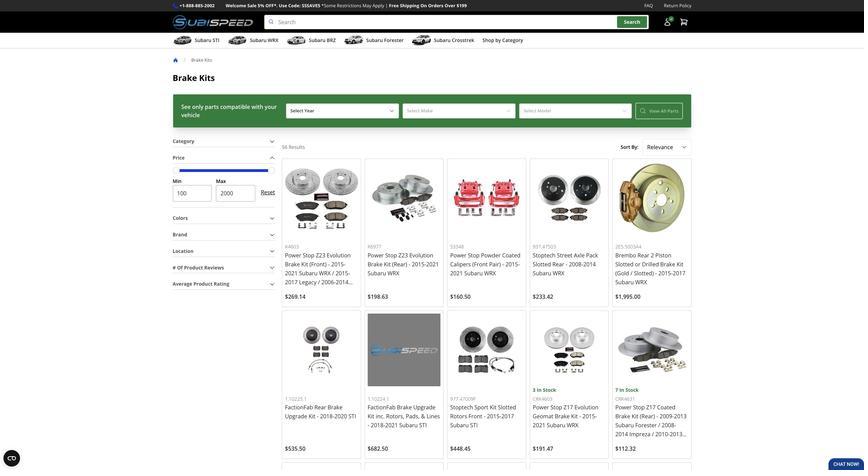 Task type: vqa. For each thing, say whether or not it's contained in the screenshot.


Task type: describe. For each thing, give the bounding box(es) containing it.
evolution for (rear)
[[409, 252, 433, 259]]

reset
[[261, 189, 275, 196]]

power for power stop z23 evolution brake kit (front) - 2015- 2021 subaru wrx / 2015- 2017 legacy / 2006-2014 tribeca / 2015-2019 outback
[[285, 252, 301, 259]]

1 vertical spatial 2013
[[670, 431, 682, 439]]

2014 for power stop z23 evolution brake kit (front) - 2015- 2021 subaru wrx / 2015- 2017 legacy / 2006-2014 tribeca / 2015-2019 outback
[[336, 279, 348, 286]]

brake inside 3 in stock crk4603 power stop z17 evolution geomat brake kit - 2015- 2021 subaru wrx
[[555, 413, 570, 421]]

return policy
[[664, 2, 691, 9]]

brand
[[173, 231, 187, 238]]

$112.32
[[615, 445, 636, 453]]

wrx inside the power stop z23 evolution brake kit (front) - 2015- 2021 subaru wrx / 2015- 2017 legacy / 2006-2014 tribeca / 2015-2019 outback
[[319, 270, 331, 277]]

parts
[[205, 103, 219, 111]]

powder
[[481, 252, 501, 259]]

power for power stop z23 evolution brake kit (rear) - 2015-2021 subaru wrx
[[368, 252, 384, 259]]

subaru inside 7 in stock crk4631 power stop z17 coated brake kit (rear) - 2009-2013 subaru forester / 2008- 2014 impreza / 2010-2013 legacy / 2010-2011 outback
[[615, 422, 634, 430]]

slotted for (gold
[[615, 261, 633, 268]]

kit inside "brembo rear 2 piston slotted or drilled brake kit (gold / slotted) - 2015-2017 subaru wrx"
[[677, 261, 683, 268]]

vehicle
[[181, 111, 200, 119]]

(front)
[[309, 261, 327, 268]]

stoptech inside stoptech street axle pack slotted rear  - 2008-2014 subaru wrx
[[533, 252, 556, 259]]

a subaru wrx thumbnail image image
[[228, 35, 247, 46]]

factionfab brake upgrade kit inc. rotors, pads, & lines - 2018-2021 subaru sti image
[[368, 314, 441, 387]]

stop inside 7 in stock crk4631 power stop z17 coated brake kit (rear) - 2009-2013 subaru forester / 2008- 2014 impreza / 2010-2013 legacy / 2010-2011 outback
[[633, 404, 645, 412]]

2015- inside "power stop z23 evolution brake kit (rear) - 2015-2021 subaru wrx"
[[412, 261, 426, 268]]

sti inside factionfab brake upgrade kit inc. rotors, pads, & lines - 2018-2021 subaru sti
[[419, 422, 427, 430]]

rating
[[214, 281, 229, 287]]

over
[[445, 2, 455, 9]]

product inside dropdown button
[[184, 264, 203, 271]]

$198.63
[[368, 293, 388, 301]]

inc.
[[376, 413, 385, 421]]

select year image
[[389, 108, 395, 114]]

kit inside factionfab brake upgrade kit inc. rotors, pads, & lines - 2018-2021 subaru sti
[[368, 413, 374, 421]]

*some restrictions may apply | free shipping on orders over $199
[[321, 2, 467, 9]]

/ up 2006-
[[332, 270, 334, 277]]

brake kits link
[[191, 57, 218, 63]]

restrictions
[[337, 2, 361, 9]]

on
[[420, 2, 427, 9]]

/ right tribeca
[[305, 288, 307, 295]]

legacy inside 7 in stock crk4631 power stop z17 coated brake kit (rear) - 2009-2013 subaru forester / 2008- 2014 impreza / 2010-2013 legacy / 2010-2011 outback
[[615, 440, 633, 447]]

2020
[[334, 413, 347, 421]]

sti inside 1.10225.1 factionfab rear brake upgrade kit - 2018-2020 sti
[[348, 413, 356, 421]]

z17 for (rear)
[[646, 404, 656, 412]]

+1-
[[180, 2, 186, 9]]

stoptech sport kit slotted rotors front - 2015-2017 subaru sti image
[[450, 314, 523, 387]]

888-
[[186, 2, 195, 9]]

power inside 7 in stock crk4631 power stop z17 coated brake kit (rear) - 2009-2013 subaru forester / 2008- 2014 impreza / 2010-2013 legacy / 2010-2011 outback
[[615, 404, 632, 412]]

subaru sti
[[195, 37, 219, 44]]

colors
[[173, 215, 188, 222]]

subaru inside the 'subaru brz' dropdown button
[[309, 37, 325, 44]]

subaru inside 977.47009f stoptech sport kit slotted rotors front - 2015-2017 subaru sti
[[450, 422, 469, 430]]

factionfab rear brake upgrade kit - 2018-2020 sti image
[[285, 314, 358, 387]]

in for power stop z17 coated brake kit (rear) - 2009-2013 subaru forester / 2008- 2014 impreza / 2010-2013 legacy / 2010-2011 outback
[[619, 387, 624, 394]]

2008- inside stoptech street axle pack slotted rear  - 2008-2014 subaru wrx
[[569, 261, 583, 268]]

sort by:
[[621, 144, 639, 150]]

2008- inside 7 in stock crk4631 power stop z17 coated brake kit (rear) - 2009-2013 subaru forester / 2008- 2014 impreza / 2010-2013 legacy / 2010-2011 outback
[[662, 422, 676, 430]]

power stop z23 evolution brake kit (front) - 2015-2021 subaru wrx / 2015-2017 legacy / 2006-2014 tribeca / 2015-2019 outback image
[[285, 162, 358, 235]]

56 results
[[282, 144, 305, 150]]

use
[[279, 2, 287, 9]]

pack
[[586, 252, 598, 259]]

stop for pair)
[[468, 252, 480, 259]]

/ right home image
[[184, 56, 186, 64]]

subaru inside subaru sti dropdown button
[[195, 37, 211, 44]]

2017 inside 977.47009f stoptech sport kit slotted rotors front - 2015-2017 subaru sti
[[501, 413, 514, 421]]

minimum slider
[[173, 167, 180, 174]]

subaru wrx button
[[228, 34, 278, 48]]

home image
[[173, 57, 178, 63]]

search input field
[[264, 15, 649, 29]]

see only parts compatible with your vehicle
[[181, 103, 277, 119]]

0 vertical spatial kits
[[204, 57, 212, 63]]

brake inside factionfab brake upgrade kit inc. rotors, pads, & lines - 2018-2021 subaru sti
[[397, 404, 412, 412]]

axle
[[574, 252, 585, 259]]

1 vertical spatial kits
[[199, 72, 215, 84]]

geomat
[[533, 413, 553, 421]]

0 vertical spatial brake kits
[[191, 57, 212, 63]]

average product rating button
[[173, 279, 275, 290]]

power stop z17 coated brake kit (rear) - 2009-2013 subaru forester / 2008-2014 impreza / 2010-2013 legacy / 2010-2011 outback image
[[615, 314, 688, 387]]

brake inside the power stop z23 evolution brake kit (front) - 2015- 2021 subaru wrx / 2015- 2017 legacy / 2006-2014 tribeca / 2015-2019 outback
[[285, 261, 300, 268]]

# of product reviews
[[173, 264, 224, 271]]

$269.14
[[285, 293, 305, 301]]

k4603
[[285, 244, 299, 250]]

a subaru brz thumbnail image image
[[287, 35, 306, 46]]

1.10225.1 factionfab rear brake upgrade kit - 2018-2020 sti
[[285, 396, 356, 421]]

subaru forester button
[[344, 34, 404, 48]]

2018- inside 1.10225.1 factionfab rear brake upgrade kit - 2018-2020 sti
[[320, 413, 334, 421]]

subaru inside subaru forester 'dropdown button'
[[366, 37, 383, 44]]

apply
[[372, 2, 384, 9]]

- inside "brembo rear 2 piston slotted or drilled brake kit (gold / slotted) - 2015-2017 subaru wrx"
[[655, 270, 657, 277]]

return
[[664, 2, 678, 9]]

+1-888-885-2002
[[180, 2, 215, 9]]

subaru inside "power stop z23 evolution brake kit (rear) - 2015-2021 subaru wrx"
[[368, 270, 386, 277]]

or
[[635, 261, 640, 268]]

kit inside "power stop z23 evolution brake kit (rear) - 2015-2021 subaru wrx"
[[384, 261, 391, 268]]

stop inside 3 in stock crk4603 power stop z17 evolution geomat brake kit - 2015- 2021 subaru wrx
[[550, 404, 562, 412]]

subaru crosstrek
[[434, 37, 474, 44]]

reset button
[[261, 184, 275, 201]]

stop for (front)
[[303, 252, 314, 259]]

Select... button
[[643, 139, 691, 156]]

faq
[[644, 2, 653, 9]]

forester inside 'dropdown button'
[[384, 37, 404, 44]]

$682.50
[[368, 445, 388, 453]]

sti inside 977.47009f stoptech sport kit slotted rotors front - 2015-2017 subaru sti
[[470, 422, 478, 430]]

in for power stop z17 evolution geomat brake kit - 2015- 2021 subaru wrx
[[537, 387, 542, 394]]

56
[[282, 144, 287, 150]]

by:
[[631, 144, 639, 150]]

2017 for power stop z23 evolution brake kit (front) - 2015- 2021 subaru wrx / 2015- 2017 legacy / 2006-2014 tribeca / 2015-2019 outback
[[285, 279, 298, 286]]

only
[[192, 103, 203, 111]]

- inside 3 in stock crk4603 power stop z17 evolution geomat brake kit - 2015- 2021 subaru wrx
[[579, 413, 581, 421]]

/ left 2006-
[[318, 279, 320, 286]]

forester inside 7 in stock crk4631 power stop z17 coated brake kit (rear) - 2009-2013 subaru forester / 2008- 2014 impreza / 2010-2013 legacy / 2010-2011 outback
[[635, 422, 657, 430]]

1.10225.1
[[285, 396, 307, 402]]

brake down subaru sti dropdown button
[[191, 57, 203, 63]]

2015- inside 3 in stock crk4603 power stop z17 evolution geomat brake kit - 2015- 2021 subaru wrx
[[582, 413, 597, 421]]

885-
[[195, 2, 204, 9]]

1 horizontal spatial 2010-
[[655, 431, 670, 439]]

2009-
[[660, 413, 674, 421]]

$233.42
[[533, 293, 553, 301]]

slotted)
[[634, 270, 654, 277]]

pads,
[[406, 413, 420, 421]]

select make image
[[506, 108, 511, 114]]

brake down home image
[[173, 72, 197, 84]]

(rear) inside "power stop z23 evolution brake kit (rear) - 2015-2021 subaru wrx"
[[392, 261, 407, 268]]

+1-888-885-2002 link
[[180, 2, 215, 9]]

power stop z23 evolution brake kit (front) - 2015- 2021 subaru wrx / 2015- 2017 legacy / 2006-2014 tribeca / 2015-2019 outback
[[285, 252, 351, 304]]

0 vertical spatial 2013
[[674, 413, 687, 421]]

evolution for (front)
[[327, 252, 351, 259]]

with
[[252, 103, 263, 111]]

select... image
[[681, 145, 687, 150]]

*some
[[321, 2, 336, 9]]

stoptech inside 977.47009f stoptech sport kit slotted rotors front - 2015-2017 subaru sti
[[450, 404, 473, 412]]

subaru inside the power stop powder coated calipers (front pair) - 2015- 2021 subaru wrx
[[464, 270, 483, 277]]

kit inside 7 in stock crk4631 power stop z17 coated brake kit (rear) - 2009-2013 subaru forester / 2008- 2014 impreza / 2010-2013 legacy / 2010-2011 outback
[[632, 413, 638, 421]]

coated inside 7 in stock crk4631 power stop z17 coated brake kit (rear) - 2009-2013 subaru forester / 2008- 2014 impreza / 2010-2013 legacy / 2010-2011 outback
[[657, 404, 675, 412]]

brz
[[327, 37, 336, 44]]

2011
[[652, 440, 665, 447]]

3
[[533, 387, 536, 394]]

search button
[[617, 16, 647, 28]]

piston
[[655, 252, 671, 259]]

7
[[615, 387, 618, 394]]

welcome
[[226, 2, 246, 9]]

power stop z17 evolution geomat brake kit - 2015-2021 subaru wrx image
[[533, 314, 606, 387]]

drilled
[[642, 261, 659, 268]]

subaru inside subaru crosstrek dropdown button
[[434, 37, 451, 44]]

stock for power stop z17 evolution geomat brake kit - 2015- 2021 subaru wrx
[[543, 387, 556, 394]]

subaru inside stoptech street axle pack slotted rear  - 2008-2014 subaru wrx
[[533, 270, 551, 277]]

brake inside "power stop z23 evolution brake kit (rear) - 2015-2021 subaru wrx"
[[368, 261, 382, 268]]

factionfab inside factionfab brake upgrade kit inc. rotors, pads, & lines - 2018-2021 subaru sti
[[368, 404, 396, 412]]

upgrade inside factionfab brake upgrade kit inc. rotors, pads, & lines - 2018-2021 subaru sti
[[413, 404, 435, 412]]

free
[[389, 2, 399, 9]]

results
[[289, 144, 305, 150]]

brake inside 7 in stock crk4631 power stop z17 coated brake kit (rear) - 2009-2013 subaru forester / 2008- 2014 impreza / 2010-2013 legacy / 2010-2011 outback
[[615, 413, 630, 421]]

subaru inside "subaru wrx" dropdown button
[[250, 37, 267, 44]]

power stop z23 evolution brake kit (rear) - 2015-2021 subaru wrx image
[[368, 162, 441, 235]]

s3348
[[450, 244, 464, 250]]

2014 for 7 in stock crk4631 power stop z17 coated brake kit (rear) - 2009-2013 subaru forester / 2008- 2014 impreza / 2010-2013 legacy / 2010-2011 outback
[[615, 431, 628, 439]]

impreza
[[629, 431, 650, 439]]



Task type: locate. For each thing, give the bounding box(es) containing it.
colors button
[[173, 213, 275, 224]]

pair)
[[489, 261, 501, 268]]

1 vertical spatial 2014
[[336, 279, 348, 286]]

rear inside 1.10225.1 factionfab rear brake upgrade kit - 2018-2020 sti
[[314, 404, 326, 412]]

Select Year button
[[286, 104, 399, 119]]

2021 for power stop z23 evolution brake kit (rear) - 2015-2021 subaru wrx
[[426, 261, 439, 268]]

2 stock from the left
[[625, 387, 639, 394]]

factionfab inside 1.10225.1 factionfab rear brake upgrade kit - 2018-2020 sti
[[285, 404, 313, 412]]

2 z23 from the left
[[398, 252, 408, 259]]

977.47009f stoptech sport kit slotted rotors front - 2015-2017 subaru sti
[[450, 396, 516, 430]]

return policy link
[[664, 2, 691, 9]]

sti right 2020
[[348, 413, 356, 421]]

2010- down impreza
[[638, 440, 652, 447]]

0 horizontal spatial evolution
[[327, 252, 351, 259]]

forester up impreza
[[635, 422, 657, 430]]

0 horizontal spatial in
[[537, 387, 542, 394]]

factionfab up inc. on the left bottom of the page
[[368, 404, 396, 412]]

1 vertical spatial (rear)
[[640, 413, 655, 421]]

crk4603
[[533, 396, 552, 402]]

2021 for power stop powder coated calipers (front pair) - 2015- 2021 subaru wrx
[[450, 270, 463, 277]]

2021 left calipers
[[426, 261, 439, 268]]

by
[[495, 37, 501, 44]]

compatible
[[220, 103, 250, 111]]

product inside dropdown button
[[194, 281, 213, 287]]

category
[[502, 37, 523, 44]]

outback down tribeca
[[285, 297, 307, 304]]

rear inside "brembo rear 2 piston slotted or drilled brake kit (gold / slotted) - 2015-2017 subaru wrx"
[[637, 252, 649, 259]]

sport
[[474, 404, 488, 412]]

2014 inside the power stop z23 evolution brake kit (front) - 2015- 2021 subaru wrx / 2015- 2017 legacy / 2006-2014 tribeca / 2015-2019 outback
[[336, 279, 348, 286]]

1 in from the left
[[537, 387, 542, 394]]

z17 for kit
[[564, 404, 573, 412]]

shop by category button
[[482, 34, 523, 48]]

2008-
[[569, 261, 583, 268], [662, 422, 676, 430]]

power
[[285, 252, 301, 259], [368, 252, 384, 259], [450, 252, 466, 259], [533, 404, 549, 412], [615, 404, 632, 412]]

subaru right a subaru wrx thumbnail image
[[250, 37, 267, 44]]

2017 inside the power stop z23 evolution brake kit (front) - 2015- 2021 subaru wrx / 2015- 2017 legacy / 2006-2014 tribeca / 2015-2019 outback
[[285, 279, 298, 286]]

0 vertical spatial outback
[[285, 297, 307, 304]]

power down k6977
[[368, 252, 384, 259]]

legacy inside the power stop z23 evolution brake kit (front) - 2015- 2021 subaru wrx / 2015- 2017 legacy / 2006-2014 tribeca / 2015-2019 outback
[[299, 279, 317, 286]]

subaru left brz
[[309, 37, 325, 44]]

- inside 1.10225.1 factionfab rear brake upgrade kit - 2018-2020 sti
[[317, 413, 319, 421]]

2 horizontal spatial 2014
[[615, 431, 628, 439]]

kit right drilled at the bottom right
[[677, 261, 683, 268]]

(rear) inside 7 in stock crk4631 power stop z17 coated brake kit (rear) - 2009-2013 subaru forester / 2008- 2014 impreza / 2010-2013 legacy / 2010-2011 outback
[[640, 413, 655, 421]]

0 vertical spatial 2010-
[[655, 431, 670, 439]]

0 horizontal spatial coated
[[502, 252, 520, 259]]

1 horizontal spatial stock
[[625, 387, 639, 394]]

min
[[173, 178, 181, 184]]

7 in stock crk4631 power stop z17 coated brake kit (rear) - 2009-2013 subaru forester / 2008- 2014 impreza / 2010-2013 legacy / 2010-2011 outback
[[615, 387, 688, 447]]

1 horizontal spatial legacy
[[615, 440, 633, 447]]

0 horizontal spatial 2014
[[336, 279, 348, 286]]

kit inside 977.47009f stoptech sport kit slotted rotors front - 2015-2017 subaru sti
[[490, 404, 497, 412]]

subaru forester
[[366, 37, 404, 44]]

subaru down the rotors
[[450, 422, 469, 430]]

1 horizontal spatial z23
[[398, 252, 408, 259]]

kit left (front)
[[301, 261, 308, 268]]

slotted inside "brembo rear 2 piston slotted or drilled brake kit (gold / slotted) - 2015-2017 subaru wrx"
[[615, 261, 633, 268]]

evolution inside 3 in stock crk4603 power stop z17 evolution geomat brake kit - 2015- 2021 subaru wrx
[[574, 404, 598, 412]]

1 horizontal spatial slotted
[[533, 261, 551, 268]]

brake up 2020
[[328, 404, 342, 412]]

$199
[[457, 2, 467, 9]]

subaru right a subaru forester thumbnail image
[[366, 37, 383, 44]]

slotted right 'sport'
[[498, 404, 516, 412]]

Select Model button
[[519, 104, 632, 119]]

stock up 'crk4631'
[[625, 387, 639, 394]]

maximum slider
[[268, 167, 275, 174]]

Min text field
[[173, 185, 212, 202]]

code:
[[288, 2, 301, 9]]

power inside the power stop powder coated calipers (front pair) - 2015- 2021 subaru wrx
[[450, 252, 466, 259]]

forester
[[384, 37, 404, 44], [635, 422, 657, 430]]

0 horizontal spatial z17
[[564, 404, 573, 412]]

power down 'crk4631'
[[615, 404, 632, 412]]

subaru inside 3 in stock crk4603 power stop z17 evolution geomat brake kit - 2015- 2021 subaru wrx
[[547, 422, 565, 430]]

subaru down geomat
[[547, 422, 565, 430]]

sort
[[621, 144, 630, 150]]

1 vertical spatial legacy
[[615, 440, 633, 447]]

1 horizontal spatial stoptech
[[533, 252, 556, 259]]

slotted down 'brembo'
[[615, 261, 633, 268]]

0 horizontal spatial upgrade
[[285, 413, 307, 421]]

1 vertical spatial 2017
[[285, 279, 298, 286]]

slotted for 2017
[[498, 404, 516, 412]]

stop
[[303, 252, 314, 259], [385, 252, 397, 259], [468, 252, 480, 259], [550, 404, 562, 412], [633, 404, 645, 412]]

evolution inside the power stop z23 evolution brake kit (front) - 2015- 2021 subaru wrx / 2015- 2017 legacy / 2006-2014 tribeca / 2015-2019 outback
[[327, 252, 351, 259]]

subaru inside "brembo rear 2 piston slotted or drilled brake kit (gold / slotted) - 2015-2017 subaru wrx"
[[615, 279, 634, 286]]

subaru up $198.63
[[368, 270, 386, 277]]

1 vertical spatial coated
[[657, 404, 675, 412]]

1 vertical spatial product
[[194, 281, 213, 287]]

subaru down (front
[[464, 270, 483, 277]]

k6977
[[368, 244, 381, 250]]

in right the "3"
[[537, 387, 542, 394]]

outback inside 7 in stock crk4631 power stop z17 coated brake kit (rear) - 2009-2013 subaru forester / 2008- 2014 impreza / 2010-2013 legacy / 2010-2011 outback
[[666, 440, 688, 447]]

/ up 2011 at the right bottom of the page
[[652, 431, 654, 439]]

street
[[557, 252, 572, 259]]

0 horizontal spatial rear
[[314, 404, 326, 412]]

1 horizontal spatial outback
[[666, 440, 688, 447]]

0 vertical spatial 2017
[[673, 270, 685, 277]]

2017 inside "brembo rear 2 piston slotted or drilled brake kit (gold / slotted) - 2015-2017 subaru wrx"
[[673, 270, 685, 277]]

/ down 2009-
[[658, 422, 660, 430]]

1 factionfab from the left
[[285, 404, 313, 412]]

your
[[265, 103, 277, 111]]

subaru up brake kits link
[[195, 37, 211, 44]]

subaru left crosstrek in the right of the page
[[434, 37, 451, 44]]

stoptech down 937.47503
[[533, 252, 556, 259]]

0 horizontal spatial slotted
[[498, 404, 516, 412]]

2010- up 2011 at the right bottom of the page
[[655, 431, 670, 439]]

subaru wrx
[[250, 37, 278, 44]]

1 horizontal spatial 2018-
[[371, 422, 385, 430]]

stoptech
[[533, 252, 556, 259], [450, 404, 473, 412]]

0 vertical spatial upgrade
[[413, 404, 435, 412]]

evolution inside "power stop z23 evolution brake kit (rear) - 2015-2021 subaru wrx"
[[409, 252, 433, 259]]

1 horizontal spatial (rear)
[[640, 413, 655, 421]]

subaru inside the power stop z23 evolution brake kit (front) - 2015- 2021 subaru wrx / 2015- 2017 legacy / 2006-2014 tribeca / 2015-2019 outback
[[299, 270, 318, 277]]

1 horizontal spatial 2014
[[583, 261, 596, 268]]

outback right 2011 at the right bottom of the page
[[666, 440, 688, 447]]

coated up 2009-
[[657, 404, 675, 412]]

subaru up $233.42
[[533, 270, 551, 277]]

brake right geomat
[[555, 413, 570, 421]]

0 horizontal spatial stock
[[543, 387, 556, 394]]

- inside 977.47009f stoptech sport kit slotted rotors front - 2015-2017 subaru sti
[[484, 413, 485, 421]]

1 vertical spatial 2010-
[[638, 440, 652, 447]]

2015- inside the power stop powder coated calipers (front pair) - 2015- 2021 subaru wrx
[[505, 261, 520, 268]]

kit inside 1.10225.1 factionfab rear brake upgrade kit - 2018-2020 sti
[[309, 413, 315, 421]]

kit up impreza
[[632, 413, 638, 421]]

2006-
[[321, 279, 336, 286]]

2 horizontal spatial evolution
[[574, 404, 598, 412]]

z23 inside "power stop z23 evolution brake kit (rear) - 2015-2021 subaru wrx"
[[398, 252, 408, 259]]

/
[[184, 56, 186, 64], [332, 270, 334, 277], [631, 270, 633, 277], [318, 279, 320, 286], [305, 288, 307, 295], [658, 422, 660, 430], [652, 431, 654, 439], [634, 440, 636, 447]]

brand button
[[173, 230, 275, 240]]

z17 inside 7 in stock crk4631 power stop z17 coated brake kit (rear) - 2009-2013 subaru forester / 2008- 2014 impreza / 2010-2013 legacy / 2010-2011 outback
[[646, 404, 656, 412]]

- inside 7 in stock crk4631 power stop z17 coated brake kit (rear) - 2009-2013 subaru forester / 2008- 2014 impreza / 2010-2013 legacy / 2010-2011 outback
[[656, 413, 658, 421]]

factionfab brake upgrade kit inc. rotors, pads, & lines - 2018-2021 subaru sti
[[368, 404, 440, 430]]

upgrade up &
[[413, 404, 435, 412]]

2021 down rotors,
[[385, 422, 398, 430]]

1 vertical spatial 2008-
[[662, 422, 676, 430]]

see
[[181, 103, 191, 111]]

1 vertical spatial upgrade
[[285, 413, 307, 421]]

5%
[[258, 2, 264, 9]]

2021 down calipers
[[450, 270, 463, 277]]

outback inside the power stop z23 evolution brake kit (front) - 2015- 2021 subaru wrx / 2015- 2017 legacy / 2006-2014 tribeca / 2015-2019 outback
[[285, 297, 307, 304]]

subispeed logo image
[[173, 15, 253, 29]]

0 horizontal spatial forester
[[384, 37, 404, 44]]

in inside 7 in stock crk4631 power stop z17 coated brake kit (rear) - 2009-2013 subaru forester / 2008- 2014 impreza / 2010-2013 legacy / 2010-2011 outback
[[619, 387, 624, 394]]

brembo rear 2 piston slotted or drilled brake kit (gold / slotted) - 2015-2017 subaru wrx
[[615, 252, 685, 286]]

stop inside "power stop z23 evolution brake kit (rear) - 2015-2021 subaru wrx"
[[385, 252, 397, 259]]

brembo rear 2 piston slotted or drilled brake kit (gold / slotted) - 2015-2017 subaru wrx image
[[615, 162, 688, 235]]

a subaru sti thumbnail image image
[[173, 35, 192, 46]]

coated inside the power stop powder coated calipers (front pair) - 2015- 2021 subaru wrx
[[502, 252, 520, 259]]

power for power stop powder coated calipers (front pair) - 2015- 2021 subaru wrx
[[450, 252, 466, 259]]

2 vertical spatial 2017
[[501, 413, 514, 421]]

brake kits down brake kits link
[[173, 72, 215, 84]]

Select Make button
[[402, 104, 516, 119]]

0 vertical spatial legacy
[[299, 279, 317, 286]]

wrx inside "brembo rear 2 piston slotted or drilled brake kit (gold / slotted) - 2015-2017 subaru wrx"
[[635, 279, 647, 286]]

slotted down 937.47503
[[533, 261, 551, 268]]

stoptech down "977.47009f" on the right bottom
[[450, 404, 473, 412]]

0 vertical spatial rear
[[637, 252, 649, 259]]

brake down 'crk4631'
[[615, 413, 630, 421]]

1 stock from the left
[[543, 387, 556, 394]]

power down k4603
[[285, 252, 301, 259]]

wrx inside the power stop powder coated calipers (front pair) - 2015- 2021 subaru wrx
[[484, 270, 496, 277]]

1 z23 from the left
[[316, 252, 325, 259]]

0 horizontal spatial (rear)
[[392, 261, 407, 268]]

|
[[385, 2, 388, 9]]

z23
[[316, 252, 325, 259], [398, 252, 408, 259]]

- inside "power stop z23 evolution brake kit (rear) - 2015-2021 subaru wrx"
[[409, 261, 410, 268]]

rotors
[[450, 413, 467, 421]]

product down # of product reviews
[[194, 281, 213, 287]]

$535.50
[[285, 445, 305, 453]]

2 horizontal spatial 2017
[[673, 270, 685, 277]]

- inside factionfab brake upgrade kit inc. rotors, pads, & lines - 2018-2021 subaru sti
[[368, 422, 369, 430]]

1 horizontal spatial z17
[[646, 404, 656, 412]]

- inside the power stop z23 evolution brake kit (front) - 2015- 2021 subaru wrx / 2015- 2017 legacy / 2006-2014 tribeca / 2015-2019 outback
[[328, 261, 330, 268]]

1.10224.1
[[368, 396, 389, 402]]

coated right powder
[[502, 252, 520, 259]]

0 horizontal spatial 2018-
[[320, 413, 334, 421]]

tribeca
[[285, 288, 304, 295]]

may
[[363, 2, 371, 9]]

Max text field
[[216, 185, 255, 202]]

location button
[[173, 246, 275, 257]]

z17 inside 3 in stock crk4603 power stop z17 evolution geomat brake kit - 2015- 2021 subaru wrx
[[564, 404, 573, 412]]

1 vertical spatial brake kits
[[173, 72, 215, 84]]

z17
[[564, 404, 573, 412], [646, 404, 656, 412]]

0 horizontal spatial stoptech
[[450, 404, 473, 412]]

2017 for brembo rear 2 piston slotted or drilled brake kit (gold / slotted) - 2015-2017 subaru wrx
[[673, 270, 685, 277]]

subaru brz
[[309, 37, 336, 44]]

in right 7
[[619, 387, 624, 394]]

slotted inside 977.47009f stoptech sport kit slotted rotors front - 2015-2017 subaru sti
[[498, 404, 516, 412]]

0 vertical spatial product
[[184, 264, 203, 271]]

0 vertical spatial stoptech
[[533, 252, 556, 259]]

upgrade inside 1.10225.1 factionfab rear brake upgrade kit - 2018-2020 sti
[[285, 413, 307, 421]]

shop
[[482, 37, 494, 44]]

-
[[328, 261, 330, 268], [409, 261, 410, 268], [502, 261, 504, 268], [566, 261, 567, 268], [655, 270, 657, 277], [317, 413, 319, 421], [484, 413, 485, 421], [579, 413, 581, 421], [656, 413, 658, 421], [368, 422, 369, 430]]

2 z17 from the left
[[646, 404, 656, 412]]

z23 for (rear)
[[398, 252, 408, 259]]

2018- inside factionfab brake upgrade kit inc. rotors, pads, & lines - 2018-2021 subaru sti
[[371, 422, 385, 430]]

0 horizontal spatial legacy
[[299, 279, 317, 286]]

legacy up tribeca
[[299, 279, 317, 286]]

$448.45
[[450, 445, 471, 453]]

/ down impreza
[[634, 440, 636, 447]]

lines
[[427, 413, 440, 421]]

0 vertical spatial (rear)
[[392, 261, 407, 268]]

- inside the power stop powder coated calipers (front pair) - 2015- 2021 subaru wrx
[[502, 261, 504, 268]]

2021 down geomat
[[533, 422, 545, 430]]

sti inside subaru sti dropdown button
[[213, 37, 219, 44]]

stoptech street axle pack slotted rear  - 2008-2014 subaru wrx image
[[533, 162, 606, 235]]

power inside 3 in stock crk4603 power stop z17 evolution geomat brake kit - 2015- 2021 subaru wrx
[[533, 404, 549, 412]]

subaru down "pads,"
[[399, 422, 418, 430]]

wrx inside dropdown button
[[268, 37, 278, 44]]

average product rating
[[173, 281, 229, 287]]

1 horizontal spatial factionfab
[[368, 404, 396, 412]]

orders
[[428, 2, 443, 9]]

kit right geomat
[[571, 413, 578, 421]]

sti down the front
[[470, 422, 478, 430]]

1 horizontal spatial forester
[[635, 422, 657, 430]]

1 horizontal spatial evolution
[[409, 252, 433, 259]]

kit left 2020
[[309, 413, 315, 421]]

2021 for power stop z23 evolution brake kit (front) - 2015- 2021 subaru wrx / 2015- 2017 legacy / 2006-2014 tribeca / 2015-2019 outback
[[285, 270, 298, 277]]

0 horizontal spatial z23
[[316, 252, 325, 259]]

wrx inside stoptech street axle pack slotted rear  - 2008-2014 subaru wrx
[[553, 270, 564, 277]]

2008- down axle
[[569, 261, 583, 268]]

0 horizontal spatial 2010-
[[638, 440, 652, 447]]

0 vertical spatial forester
[[384, 37, 404, 44]]

1 vertical spatial outback
[[666, 440, 688, 447]]

1 horizontal spatial in
[[619, 387, 624, 394]]

2015- inside 977.47009f stoptech sport kit slotted rotors front - 2015-2017 subaru sti
[[487, 413, 501, 421]]

2008- down 2009-
[[662, 422, 676, 430]]

1 vertical spatial forester
[[635, 422, 657, 430]]

category button
[[173, 136, 275, 147]]

2 horizontal spatial rear
[[637, 252, 649, 259]]

sssave5
[[302, 2, 320, 9]]

2015- inside "brembo rear 2 piston slotted or drilled brake kit (gold / slotted) - 2015-2017 subaru wrx"
[[658, 270, 673, 277]]

forester left a subaru crosstrek thumbnail image
[[384, 37, 404, 44]]

slotted inside stoptech street axle pack slotted rear  - 2008-2014 subaru wrx
[[533, 261, 551, 268]]

2021 inside factionfab brake upgrade kit inc. rotors, pads, & lines - 2018-2021 subaru sti
[[385, 422, 398, 430]]

977.47009f
[[450, 396, 476, 402]]

brake down k6977
[[368, 261, 382, 268]]

power inside "power stop z23 evolution brake kit (rear) - 2015-2021 subaru wrx"
[[368, 252, 384, 259]]

slotted for subaru
[[533, 261, 551, 268]]

stop for (rear)
[[385, 252, 397, 259]]

1 z17 from the left
[[564, 404, 573, 412]]

2 in from the left
[[619, 387, 624, 394]]

2 factionfab from the left
[[368, 404, 396, 412]]

2014 inside stoptech street axle pack slotted rear  - 2008-2014 subaru wrx
[[583, 261, 596, 268]]

a subaru forester thumbnail image image
[[344, 35, 363, 46]]

power stop z23 evolution brake kit (rear) - 2015-2021 subaru wrx
[[368, 252, 439, 277]]

subaru down (front)
[[299, 270, 318, 277]]

0 horizontal spatial 2017
[[285, 279, 298, 286]]

kit up $198.63
[[384, 261, 391, 268]]

$191.47
[[533, 445, 553, 453]]

crosstrek
[[452, 37, 474, 44]]

2021 inside the power stop powder coated calipers (front pair) - 2015- 2021 subaru wrx
[[450, 270, 463, 277]]

1 vertical spatial 2018-
[[371, 422, 385, 430]]

brake inside 1.10225.1 factionfab rear brake upgrade kit - 2018-2020 sti
[[328, 404, 342, 412]]

open widget image
[[3, 450, 20, 467]]

kits down subaru sti
[[204, 57, 212, 63]]

welcome sale 5% off*. use code: sssave5
[[226, 2, 320, 9]]

button image
[[663, 18, 671, 26]]

brake down k4603
[[285, 261, 300, 268]]

2 vertical spatial rear
[[314, 404, 326, 412]]

legacy
[[299, 279, 317, 286], [615, 440, 633, 447]]

stock for power stop z17 coated brake kit (rear) - 2009-2013 subaru forester / 2008- 2014 impreza / 2010-2013 legacy / 2010-2011 outback
[[625, 387, 639, 394]]

2 vertical spatial 2014
[[615, 431, 628, 439]]

sti down &
[[419, 422, 427, 430]]

0 vertical spatial 2008-
[[569, 261, 583, 268]]

kit right 'sport'
[[490, 404, 497, 412]]

1 horizontal spatial 2008-
[[662, 422, 676, 430]]

# of product reviews button
[[173, 263, 275, 273]]

2002
[[204, 2, 215, 9]]

0 vertical spatial coated
[[502, 252, 520, 259]]

factionfab down 1.10225.1
[[285, 404, 313, 412]]

power down s3348
[[450, 252, 466, 259]]

1 horizontal spatial 2017
[[501, 413, 514, 421]]

subaru brz button
[[287, 34, 336, 48]]

2021
[[426, 261, 439, 268], [285, 270, 298, 277], [450, 270, 463, 277], [385, 422, 398, 430], [533, 422, 545, 430]]

1 horizontal spatial upgrade
[[413, 404, 435, 412]]

kit inside the power stop z23 evolution brake kit (front) - 2015- 2021 subaru wrx / 2015- 2017 legacy / 2006-2014 tribeca / 2015-2019 outback
[[301, 261, 308, 268]]

brake up "pads,"
[[397, 404, 412, 412]]

1 horizontal spatial rear
[[552, 261, 564, 268]]

2021 up tribeca
[[285, 270, 298, 277]]

subaru sti button
[[173, 34, 219, 48]]

0 vertical spatial 2014
[[583, 261, 596, 268]]

brake
[[191, 57, 203, 63], [173, 72, 197, 84], [285, 261, 300, 268], [368, 261, 382, 268], [660, 261, 675, 268], [328, 404, 342, 412], [397, 404, 412, 412], [555, 413, 570, 421], [615, 413, 630, 421]]

wrx inside "power stop z23 evolution brake kit (rear) - 2015-2021 subaru wrx"
[[388, 270, 399, 277]]

2017
[[673, 270, 685, 277], [285, 279, 298, 286], [501, 413, 514, 421]]

power inside the power stop z23 evolution brake kit (front) - 2015- 2021 subaru wrx / 2015- 2017 legacy / 2006-2014 tribeca / 2015-2019 outback
[[285, 252, 301, 259]]

0 horizontal spatial outback
[[285, 297, 307, 304]]

0 vertical spatial 2018-
[[320, 413, 334, 421]]

z23 for (front)
[[316, 252, 325, 259]]

2e5.5003a4
[[615, 244, 641, 250]]

0 horizontal spatial factionfab
[[285, 404, 313, 412]]

policy
[[679, 2, 691, 9]]

reviews
[[204, 264, 224, 271]]

2 horizontal spatial slotted
[[615, 261, 633, 268]]

power down crk4603
[[533, 404, 549, 412]]

/ inside "brembo rear 2 piston slotted or drilled brake kit (gold / slotted) - 2015-2017 subaru wrx"
[[631, 270, 633, 277]]

brake down piston
[[660, 261, 675, 268]]

subaru down (gold
[[615, 279, 634, 286]]

power stop powder coated calipers (front pair) - 2015-2021 subaru wrx image
[[450, 162, 523, 235]]

select model image
[[622, 108, 628, 114]]

upgrade down 1.10225.1
[[285, 413, 307, 421]]

2021 inside "power stop z23 evolution brake kit (rear) - 2015-2021 subaru wrx"
[[426, 261, 439, 268]]

1 vertical spatial stoptech
[[450, 404, 473, 412]]

2021 inside 3 in stock crk4603 power stop z17 evolution geomat brake kit - 2015- 2021 subaru wrx
[[533, 422, 545, 430]]

brake kits down subaru sti dropdown button
[[191, 57, 212, 63]]

front
[[469, 413, 482, 421]]

kits down brake kits link
[[199, 72, 215, 84]]

/ right (gold
[[631, 270, 633, 277]]

subaru inside factionfab brake upgrade kit inc. rotors, pads, & lines - 2018-2021 subaru sti
[[399, 422, 418, 430]]

wrx inside 3 in stock crk4603 power stop z17 evolution geomat brake kit - 2015- 2021 subaru wrx
[[567, 422, 578, 430]]

price button
[[173, 153, 275, 163]]

1 vertical spatial rear
[[552, 261, 564, 268]]

shop by category
[[482, 37, 523, 44]]

subaru up impreza
[[615, 422, 634, 430]]

kit
[[301, 261, 308, 268], [384, 261, 391, 268], [677, 261, 683, 268], [490, 404, 497, 412], [309, 413, 315, 421], [368, 413, 374, 421], [571, 413, 578, 421], [632, 413, 638, 421]]

sti down the subispeed logo
[[213, 37, 219, 44]]

category
[[173, 138, 194, 145]]

- inside stoptech street axle pack slotted rear  - 2008-2014 subaru wrx
[[566, 261, 567, 268]]

kit left inc. on the left bottom of the page
[[368, 413, 374, 421]]

kit inside 3 in stock crk4603 power stop z17 evolution geomat brake kit - 2015- 2021 subaru wrx
[[571, 413, 578, 421]]

1 horizontal spatial coated
[[657, 404, 675, 412]]

sale
[[247, 2, 257, 9]]

brake inside "brembo rear 2 piston slotted or drilled brake kit (gold / slotted) - 2015-2017 subaru wrx"
[[660, 261, 675, 268]]

a subaru crosstrek thumbnail image image
[[412, 35, 431, 46]]

stock up crk4603
[[543, 387, 556, 394]]

0 horizontal spatial 2008-
[[569, 261, 583, 268]]

legacy down impreza
[[615, 440, 633, 447]]

product right of
[[184, 264, 203, 271]]

shipping
[[400, 2, 419, 9]]

rear inside stoptech street axle pack slotted rear  - 2008-2014 subaru wrx
[[552, 261, 564, 268]]



